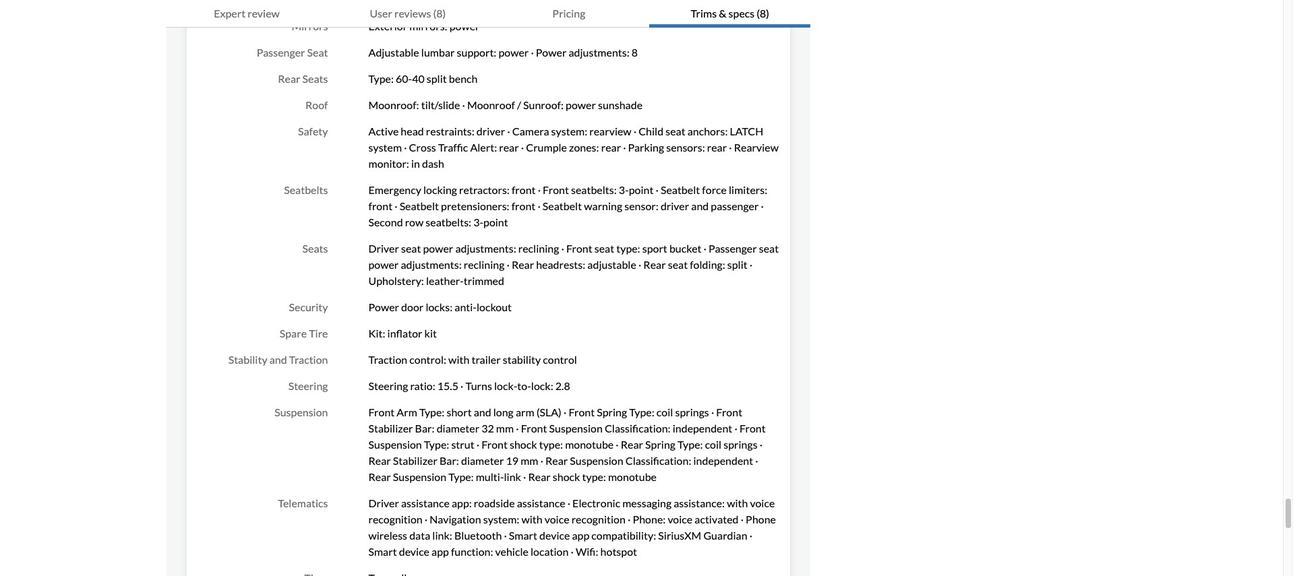 Task type: vqa. For each thing, say whether or not it's contained in the screenshot.
Alternatives within the Of course, you might decide Acura is more of a premium brand. In that case, the Mazda 3 2.5 Turbo and Volkswagen Golf R might prove compelling sporty alternatives at significant savings. They both have AWD and a hatchback body style offering similar utility to the Integra Type S. And the Golf R comes with a row-'em-yourself gearbox. But neither the Mazda nor the VW possesses the sheer cool factor of the Acura.
no



Task type: locate. For each thing, give the bounding box(es) containing it.
split right folding:
[[727, 258, 748, 271]]

device down data
[[399, 545, 429, 558]]

0 horizontal spatial rear
[[499, 141, 519, 154]]

type: inside driver seat power adjustments: reclining · front seat type: sport bucket · passenger seat power adjustments: reclining · rear headrests: adjustable · rear seat folding: split · upholstery: leather-trimmed
[[616, 242, 640, 255]]

1 horizontal spatial driver
[[661, 200, 689, 212]]

0 vertical spatial seatbelts:
[[571, 183, 617, 196]]

springs
[[675, 406, 709, 419], [724, 438, 758, 451]]

0 vertical spatial coil
[[657, 406, 673, 419]]

spring right '(sla)'
[[597, 406, 627, 419]]

monotube
[[565, 438, 614, 451], [608, 471, 657, 483]]

user reviews (8) tab
[[327, 0, 488, 28]]

0 horizontal spatial (8)
[[433, 7, 446, 20]]

mm
[[496, 422, 514, 435], [521, 454, 538, 467]]

diameter up multi-
[[461, 454, 504, 467]]

seatbelts
[[284, 183, 328, 196]]

2 vertical spatial and
[[474, 406, 491, 419]]

with up activated
[[727, 497, 748, 510]]

independent
[[673, 422, 732, 435], [693, 454, 753, 467]]

and inside 'front arm type: short and long arm (sla) · front spring type: coil springs · front stabilizer bar: diameter 32 mm · front suspension classification: independent · front suspension type: strut · front shock type: monotube · rear spring type: coil springs · rear stabilizer bar: diameter 19 mm · rear suspension classification: independent · rear suspension type: multi-link · rear shock type: monotube'
[[474, 406, 491, 419]]

and down spare
[[269, 353, 287, 366]]

recognition up wireless
[[368, 513, 423, 526]]

2 recognition from the left
[[571, 513, 626, 526]]

passenger
[[711, 200, 759, 212]]

seat down limiters:
[[759, 242, 779, 255]]

1 vertical spatial point
[[483, 216, 508, 229]]

power down pricing tab on the top
[[536, 46, 567, 59]]

&
[[719, 7, 726, 20]]

seatbelt left 'warning'
[[543, 200, 582, 212]]

traction down kit:
[[368, 353, 407, 366]]

19
[[506, 454, 519, 467]]

type: down '(sla)'
[[539, 438, 563, 451]]

1 vertical spatial springs
[[724, 438, 758, 451]]

0 horizontal spatial driver
[[477, 125, 505, 138]]

0 horizontal spatial mm
[[496, 422, 514, 435]]

app down link:
[[432, 545, 449, 558]]

driver down the second
[[368, 242, 399, 255]]

function:
[[451, 545, 493, 558]]

1 horizontal spatial smart
[[509, 529, 537, 542]]

mm down long
[[496, 422, 514, 435]]

moonroof
[[467, 98, 515, 111]]

0 horizontal spatial system:
[[483, 513, 519, 526]]

1 rear from the left
[[499, 141, 519, 154]]

1 vertical spatial 3-
[[473, 216, 483, 229]]

1 vertical spatial power
[[368, 301, 399, 314]]

rearview
[[734, 141, 779, 154]]

passenger up folding:
[[709, 242, 757, 255]]

1 driver from the top
[[368, 242, 399, 255]]

lockout
[[477, 301, 512, 314]]

monotube up messaging
[[608, 471, 657, 483]]

bar:
[[415, 422, 435, 435], [440, 454, 459, 467]]

smart down wireless
[[368, 545, 397, 558]]

driver right sensor:
[[661, 200, 689, 212]]

shock up electronic
[[553, 471, 580, 483]]

steering up arm
[[368, 380, 408, 392]]

2 rear from the left
[[601, 141, 621, 154]]

1 horizontal spatial passenger
[[709, 242, 757, 255]]

2 horizontal spatial voice
[[750, 497, 775, 510]]

2 vertical spatial adjustments:
[[401, 258, 462, 271]]

spare tire
[[280, 327, 328, 340]]

driver inside driver assistance app: roadside assistance · electronic messaging assistance: with voice recognition · navigation system: with voice recognition · phone: voice activated · phone wireless data link: bluetooth · smart device app compatibility: siriusxm guardian · smart device app function: vehicle location · wifi: hotspot
[[368, 497, 399, 510]]

shock
[[510, 438, 537, 451], [553, 471, 580, 483]]

0 horizontal spatial split
[[427, 72, 447, 85]]

1 horizontal spatial and
[[474, 406, 491, 419]]

voice up phone
[[750, 497, 775, 510]]

0 horizontal spatial coil
[[657, 406, 673, 419]]

reclining up the headrests:
[[518, 242, 559, 255]]

row
[[405, 216, 424, 229]]

1 horizontal spatial seatbelts:
[[571, 183, 617, 196]]

0 vertical spatial adjustments:
[[569, 46, 630, 59]]

expert review tab
[[166, 0, 327, 28]]

0 horizontal spatial and
[[269, 353, 287, 366]]

1 horizontal spatial spring
[[645, 438, 676, 451]]

support:
[[457, 46, 496, 59]]

strut
[[451, 438, 474, 451]]

crumple
[[526, 141, 567, 154]]

seatbelt up 'row'
[[400, 200, 439, 212]]

3- up sensor:
[[619, 183, 629, 196]]

rear down anchors:
[[707, 141, 727, 154]]

type: up electronic
[[582, 471, 606, 483]]

0 vertical spatial 3-
[[619, 183, 629, 196]]

1 horizontal spatial recognition
[[571, 513, 626, 526]]

tire
[[309, 327, 328, 340]]

mm right 19
[[521, 454, 538, 467]]

(8) right specs
[[757, 7, 769, 20]]

suspension up navigation at the left of page
[[393, 471, 446, 483]]

and up '32'
[[474, 406, 491, 419]]

driver up alert:
[[477, 125, 505, 138]]

(8) right reviews on the top
[[433, 7, 446, 20]]

with up location
[[521, 513, 543, 526]]

adjustments: up trimmed
[[455, 242, 516, 255]]

1 traction from the left
[[289, 353, 328, 366]]

smart
[[509, 529, 537, 542], [368, 545, 397, 558]]

reclining up trimmed
[[464, 258, 505, 271]]

adjustments:
[[569, 46, 630, 59], [455, 242, 516, 255], [401, 258, 462, 271]]

adjustments: left 8
[[569, 46, 630, 59]]

security
[[289, 301, 328, 314]]

1 horizontal spatial springs
[[724, 438, 758, 451]]

0 vertical spatial driver
[[368, 242, 399, 255]]

40
[[412, 72, 425, 85]]

0 horizontal spatial steering
[[288, 380, 328, 392]]

seat
[[666, 125, 685, 138], [401, 242, 421, 255], [594, 242, 614, 255], [759, 242, 779, 255], [668, 258, 688, 271]]

and down force
[[691, 200, 709, 212]]

specs
[[729, 7, 755, 20]]

front right pretensioners: in the top of the page
[[512, 200, 536, 212]]

1 horizontal spatial system:
[[551, 125, 587, 138]]

0 horizontal spatial 3-
[[473, 216, 483, 229]]

driver
[[368, 242, 399, 255], [368, 497, 399, 510]]

monotube up electronic
[[565, 438, 614, 451]]

suspension down stability and traction
[[275, 406, 328, 419]]

arm
[[397, 406, 417, 419]]

2 horizontal spatial with
[[727, 497, 748, 510]]

power up kit:
[[368, 301, 399, 314]]

emergency locking retractors: front · front seatbelts: 3-point · seatbelt force limiters: front · seatbelt pretensioners: front · seatbelt warning sensor: driver and passenger · second row seatbelts: 3-point
[[368, 183, 767, 229]]

short
[[447, 406, 472, 419]]

0 vertical spatial with
[[448, 353, 469, 366]]

device up location
[[539, 529, 570, 542]]

power up leather-
[[423, 242, 453, 255]]

in
[[411, 157, 420, 170]]

bar: down strut
[[440, 454, 459, 467]]

point down pretensioners: in the top of the page
[[483, 216, 508, 229]]

dash
[[422, 157, 444, 170]]

suspension up electronic
[[570, 454, 623, 467]]

seat inside active head restraints: driver · camera system: rearview · child seat anchors: latch system · cross traffic alert: rear · crumple zones: rear · parking sensors: rear · rearview monitor: in dash
[[666, 125, 685, 138]]

0 vertical spatial system:
[[551, 125, 587, 138]]

0 horizontal spatial shock
[[510, 438, 537, 451]]

0 vertical spatial smart
[[509, 529, 537, 542]]

1 vertical spatial classification:
[[625, 454, 691, 467]]

0 horizontal spatial voice
[[545, 513, 569, 526]]

0 vertical spatial type:
[[616, 242, 640, 255]]

2 traction from the left
[[368, 353, 407, 366]]

1 horizontal spatial traction
[[368, 353, 407, 366]]

1 vertical spatial independent
[[693, 454, 753, 467]]

1 horizontal spatial power
[[536, 46, 567, 59]]

adjustable
[[587, 258, 636, 271]]

1 vertical spatial smart
[[368, 545, 397, 558]]

0 vertical spatial device
[[539, 529, 570, 542]]

long
[[493, 406, 514, 419]]

seats
[[302, 72, 328, 85], [302, 242, 328, 255]]

suspension down '(sla)'
[[549, 422, 603, 435]]

sport
[[642, 242, 667, 255]]

0 horizontal spatial reclining
[[464, 258, 505, 271]]

link:
[[432, 529, 452, 542]]

recognition down electronic
[[571, 513, 626, 526]]

zones:
[[569, 141, 599, 154]]

3-
[[619, 183, 629, 196], [473, 216, 483, 229]]

diameter down short
[[437, 422, 479, 435]]

app up the wifi:
[[572, 529, 589, 542]]

moonroof: tilt/slide · moonroof / sunroof: power sunshade
[[368, 98, 643, 111]]

assistance
[[401, 497, 450, 510], [517, 497, 565, 510]]

front inside driver seat power adjustments: reclining · front seat type: sport bucket · passenger seat power adjustments: reclining · rear headrests: adjustable · rear seat folding: split · upholstery: leather-trimmed
[[566, 242, 592, 255]]

coil
[[657, 406, 673, 419], [705, 438, 722, 451]]

smart up vehicle
[[509, 529, 537, 542]]

shock up 19
[[510, 438, 537, 451]]

trailer
[[472, 353, 501, 366]]

seatbelt left force
[[661, 183, 700, 196]]

messaging
[[622, 497, 672, 510]]

warning
[[584, 200, 622, 212]]

seatbelts: down pretensioners: in the top of the page
[[426, 216, 471, 229]]

0 vertical spatial mm
[[496, 422, 514, 435]]

and
[[691, 200, 709, 212], [269, 353, 287, 366], [474, 406, 491, 419]]

review
[[248, 7, 280, 20]]

system
[[368, 141, 402, 154]]

0 horizontal spatial with
[[448, 353, 469, 366]]

(8) inside user reviews (8) "tab"
[[433, 7, 446, 20]]

front inside emergency locking retractors: front · front seatbelts: 3-point · seatbelt force limiters: front · seatbelt pretensioners: front · seatbelt warning sensor: driver and passenger · second row seatbelts: 3-point
[[543, 183, 569, 196]]

seatbelt
[[661, 183, 700, 196], [400, 200, 439, 212], [543, 200, 582, 212]]

type:
[[616, 242, 640, 255], [539, 438, 563, 451], [582, 471, 606, 483]]

1 vertical spatial stabilizer
[[393, 454, 437, 467]]

0 vertical spatial spring
[[597, 406, 627, 419]]

user
[[370, 7, 392, 20]]

split right the '40'
[[427, 72, 447, 85]]

1 vertical spatial seats
[[302, 242, 328, 255]]

1 horizontal spatial 3-
[[619, 183, 629, 196]]

type:
[[368, 72, 394, 85], [419, 406, 445, 419], [629, 406, 654, 419], [424, 438, 449, 451], [678, 438, 703, 451], [448, 471, 474, 483]]

moonroof:
[[368, 98, 419, 111]]

app
[[572, 529, 589, 542], [432, 545, 449, 558]]

type: up the adjustable
[[616, 242, 640, 255]]

steering down stability and traction
[[288, 380, 328, 392]]

0 vertical spatial independent
[[673, 422, 732, 435]]

1 vertical spatial passenger
[[709, 242, 757, 255]]

1 vertical spatial system:
[[483, 513, 519, 526]]

0 vertical spatial shock
[[510, 438, 537, 451]]

1 horizontal spatial voice
[[668, 513, 693, 526]]

seat up sensors:
[[666, 125, 685, 138]]

guardian
[[703, 529, 747, 542]]

voice up siriusxm
[[668, 513, 693, 526]]

3- down pretensioners: in the top of the page
[[473, 216, 483, 229]]

0 vertical spatial and
[[691, 200, 709, 212]]

exterior mirrors: power
[[368, 20, 480, 32]]

rear right alert:
[[499, 141, 519, 154]]

voice up location
[[545, 513, 569, 526]]

0 horizontal spatial springs
[[675, 406, 709, 419]]

1 horizontal spatial steering
[[368, 380, 408, 392]]

tab list
[[166, 0, 811, 28]]

front right retractors:
[[512, 183, 536, 196]]

seatbelts: up 'warning'
[[571, 183, 617, 196]]

1 steering from the left
[[288, 380, 328, 392]]

driver up wireless
[[368, 497, 399, 510]]

2 steering from the left
[[368, 380, 408, 392]]

0 vertical spatial power
[[536, 46, 567, 59]]

front arm type: short and long arm (sla) · front spring type: coil springs · front stabilizer bar: diameter 32 mm · front suspension classification: independent · front suspension type: strut · front shock type: monotube · rear spring type: coil springs · rear stabilizer bar: diameter 19 mm · rear suspension classification: independent · rear suspension type: multi-link · rear shock type: monotube
[[368, 406, 766, 483]]

system: up zones:
[[551, 125, 587, 138]]

1 vertical spatial spring
[[645, 438, 676, 451]]

app:
[[452, 497, 472, 510]]

2.8
[[555, 380, 570, 392]]

0 vertical spatial stabilizer
[[368, 422, 413, 435]]

1 vertical spatial mm
[[521, 454, 538, 467]]

seats up roof
[[302, 72, 328, 85]]

2 horizontal spatial rear
[[707, 141, 727, 154]]

adjustments: up leather-
[[401, 258, 462, 271]]

spring up messaging
[[645, 438, 676, 451]]

0 horizontal spatial recognition
[[368, 513, 423, 526]]

1 (8) from the left
[[433, 7, 446, 20]]

spare
[[280, 327, 307, 340]]

assistance up data
[[401, 497, 450, 510]]

(8) inside trims & specs (8) tab
[[757, 7, 769, 20]]

1 vertical spatial bar:
[[440, 454, 459, 467]]

2 driver from the top
[[368, 497, 399, 510]]

0 vertical spatial split
[[427, 72, 447, 85]]

spring
[[597, 406, 627, 419], [645, 438, 676, 451]]

1 vertical spatial driver
[[368, 497, 399, 510]]

1 horizontal spatial assistance
[[517, 497, 565, 510]]

roadside
[[474, 497, 515, 510]]

assistance down link
[[517, 497, 565, 510]]

door
[[401, 301, 424, 314]]

0 horizontal spatial assistance
[[401, 497, 450, 510]]

driver for driver assistance app: roadside assistance · electronic messaging assistance: with voice recognition · navigation system: with voice recognition · phone: voice activated · phone wireless data link: bluetooth · smart device app compatibility: siriusxm guardian · smart device app function: vehicle location · wifi: hotspot
[[368, 497, 399, 510]]

classification:
[[605, 422, 671, 435], [625, 454, 691, 467]]

driver inside driver seat power adjustments: reclining · front seat type: sport bucket · passenger seat power adjustments: reclining · rear headrests: adjustable · rear seat folding: split · upholstery: leather-trimmed
[[368, 242, 399, 255]]

suspension down arm
[[368, 438, 422, 451]]

1 vertical spatial shock
[[553, 471, 580, 483]]

1 horizontal spatial device
[[539, 529, 570, 542]]

0 vertical spatial seats
[[302, 72, 328, 85]]

system: down roadside
[[483, 513, 519, 526]]

1 horizontal spatial type:
[[582, 471, 606, 483]]

split
[[427, 72, 447, 85], [727, 258, 748, 271]]

1 vertical spatial driver
[[661, 200, 689, 212]]

seats up security
[[302, 242, 328, 255]]

0 vertical spatial reclining
[[518, 242, 559, 255]]

1 horizontal spatial (8)
[[757, 7, 769, 20]]

passenger inside driver seat power adjustments: reclining · front seat type: sport bucket · passenger seat power adjustments: reclining · rear headrests: adjustable · rear seat folding: split · upholstery: leather-trimmed
[[709, 242, 757, 255]]

traction down spare tire
[[289, 353, 328, 366]]

bar: down arm
[[415, 422, 435, 435]]

1 horizontal spatial shock
[[553, 471, 580, 483]]

siriusxm
[[658, 529, 701, 542]]

point up sensor:
[[629, 183, 654, 196]]

suspension
[[275, 406, 328, 419], [549, 422, 603, 435], [368, 438, 422, 451], [570, 454, 623, 467], [393, 471, 446, 483]]

passenger up rear seats
[[257, 46, 305, 59]]

1 vertical spatial with
[[727, 497, 748, 510]]

2 (8) from the left
[[757, 7, 769, 20]]

with left trailer
[[448, 353, 469, 366]]

0 horizontal spatial device
[[399, 545, 429, 558]]

kit
[[424, 327, 437, 340]]

rear down rearview
[[601, 141, 621, 154]]

type: 60-40 split bench
[[368, 72, 478, 85]]

2 horizontal spatial type:
[[616, 242, 640, 255]]

locks:
[[426, 301, 453, 314]]

link
[[504, 471, 521, 483]]



Task type: describe. For each thing, give the bounding box(es) containing it.
8
[[632, 46, 638, 59]]

0 horizontal spatial type:
[[539, 438, 563, 451]]

traffic
[[438, 141, 468, 154]]

driver inside active head restraints: driver · camera system: rearview · child seat anchors: latch system · cross traffic alert: rear · crumple zones: rear · parking sensors: rear · rearview monitor: in dash
[[477, 125, 505, 138]]

phone:
[[633, 513, 666, 526]]

power up support:
[[450, 20, 480, 32]]

telematics
[[278, 497, 328, 510]]

0 vertical spatial bar:
[[415, 422, 435, 435]]

0 vertical spatial app
[[572, 529, 589, 542]]

0 horizontal spatial seatbelts:
[[426, 216, 471, 229]]

steering for steering
[[288, 380, 328, 392]]

seat up the adjustable
[[594, 242, 614, 255]]

roof
[[305, 98, 328, 111]]

and inside emergency locking retractors: front · front seatbelts: 3-point · seatbelt force limiters: front · seatbelt pretensioners: front · seatbelt warning sensor: driver and passenger · second row seatbelts: 3-point
[[691, 200, 709, 212]]

hotspot
[[600, 545, 637, 558]]

0 vertical spatial point
[[629, 183, 654, 196]]

sensors:
[[666, 141, 705, 154]]

0 vertical spatial monotube
[[565, 438, 614, 451]]

tab list containing expert review
[[166, 0, 811, 28]]

seat
[[307, 46, 328, 59]]

trims
[[691, 7, 717, 20]]

locking
[[423, 183, 457, 196]]

0 horizontal spatial smart
[[368, 545, 397, 558]]

reviews
[[394, 7, 431, 20]]

arm
[[516, 406, 534, 419]]

32
[[482, 422, 494, 435]]

power door locks: anti-lockout
[[368, 301, 512, 314]]

front up the second
[[368, 200, 392, 212]]

to-
[[517, 380, 531, 392]]

power right sunroof:
[[566, 98, 596, 111]]

1 seats from the top
[[302, 72, 328, 85]]

split inside driver seat power adjustments: reclining · front seat type: sport bucket · passenger seat power adjustments: reclining · rear headrests: adjustable · rear seat folding: split · upholstery: leather-trimmed
[[727, 258, 748, 271]]

power up "upholstery:"
[[368, 258, 399, 271]]

retractors:
[[459, 183, 510, 196]]

1 vertical spatial monotube
[[608, 471, 657, 483]]

camera
[[512, 125, 549, 138]]

active
[[368, 125, 399, 138]]

driver seat power adjustments: reclining · front seat type: sport bucket · passenger seat power adjustments: reclining · rear headrests: adjustable · rear seat folding: split · upholstery: leather-trimmed
[[368, 242, 779, 287]]

seat down 'row'
[[401, 242, 421, 255]]

lumbar
[[421, 46, 455, 59]]

anchors:
[[687, 125, 728, 138]]

1 vertical spatial and
[[269, 353, 287, 366]]

kit:
[[368, 327, 385, 340]]

compatibility:
[[591, 529, 656, 542]]

turns
[[466, 380, 492, 392]]

sensor:
[[624, 200, 659, 212]]

bucket
[[669, 242, 701, 255]]

power right support:
[[499, 46, 529, 59]]

0 horizontal spatial power
[[368, 301, 399, 314]]

folding:
[[690, 258, 725, 271]]

pricing tab
[[488, 0, 649, 28]]

1 horizontal spatial with
[[521, 513, 543, 526]]

1 horizontal spatial bar:
[[440, 454, 459, 467]]

0 horizontal spatial passenger
[[257, 46, 305, 59]]

vehicle
[[495, 545, 529, 558]]

monitor:
[[368, 157, 409, 170]]

stability and traction
[[228, 353, 328, 366]]

data
[[409, 529, 430, 542]]

rearview
[[589, 125, 631, 138]]

rear seats
[[278, 72, 328, 85]]

1 horizontal spatial seatbelt
[[543, 200, 582, 212]]

driver inside emergency locking retractors: front · front seatbelts: 3-point · seatbelt force limiters: front · seatbelt pretensioners: front · seatbelt warning sensor: driver and passenger · second row seatbelts: 3-point
[[661, 200, 689, 212]]

/
[[517, 98, 521, 111]]

1 vertical spatial reclining
[[464, 258, 505, 271]]

0 horizontal spatial app
[[432, 545, 449, 558]]

traction control: with trailer stability control
[[368, 353, 577, 366]]

1 vertical spatial device
[[399, 545, 429, 558]]

location
[[531, 545, 569, 558]]

0 vertical spatial diameter
[[437, 422, 479, 435]]

trims & specs (8) tab
[[649, 0, 811, 28]]

1 horizontal spatial coil
[[705, 438, 722, 451]]

activated
[[695, 513, 739, 526]]

trims & specs (8)
[[691, 7, 769, 20]]

limiters:
[[729, 183, 767, 196]]

active head restraints: driver · camera system: rearview · child seat anchors: latch system · cross traffic alert: rear · crumple zones: rear · parking sensors: rear · rearview monitor: in dash
[[368, 125, 779, 170]]

1 horizontal spatial reclining
[[518, 242, 559, 255]]

inflator
[[387, 327, 422, 340]]

steering ratio: 15.5 · turns lock-to-lock: 2.8
[[368, 380, 570, 392]]

steering for steering ratio: 15.5 · turns lock-to-lock: 2.8
[[368, 380, 408, 392]]

alert:
[[470, 141, 497, 154]]

system: inside driver assistance app: roadside assistance · electronic messaging assistance: with voice recognition · navigation system: with voice recognition · phone: voice activated · phone wireless data link: bluetooth · smart device app compatibility: siriusxm guardian · smart device app function: vehicle location · wifi: hotspot
[[483, 513, 519, 526]]

control:
[[409, 353, 446, 366]]

0 horizontal spatial seatbelt
[[400, 200, 439, 212]]

1 horizontal spatial mm
[[521, 454, 538, 467]]

expert review
[[214, 7, 280, 20]]

cross
[[409, 141, 436, 154]]

2 vertical spatial type:
[[582, 471, 606, 483]]

adjustable
[[368, 46, 419, 59]]

2 seats from the top
[[302, 242, 328, 255]]

wifi:
[[576, 545, 598, 558]]

stability
[[228, 353, 267, 366]]

1 vertical spatial diameter
[[461, 454, 504, 467]]

3 rear from the left
[[707, 141, 727, 154]]

stability
[[503, 353, 541, 366]]

ratio:
[[410, 380, 435, 392]]

multi-
[[476, 471, 504, 483]]

mirrors:
[[409, 20, 447, 32]]

upholstery:
[[368, 274, 424, 287]]

tilt/slide
[[421, 98, 460, 111]]

phone
[[746, 513, 776, 526]]

mirrors
[[292, 20, 328, 32]]

0 vertical spatial classification:
[[605, 422, 671, 435]]

passenger seat
[[257, 46, 328, 59]]

system: inside active head restraints: driver · camera system: rearview · child seat anchors: latch system · cross traffic alert: rear · crumple zones: rear · parking sensors: rear · rearview monitor: in dash
[[551, 125, 587, 138]]

exterior
[[368, 20, 407, 32]]

driver for driver seat power adjustments: reclining · front seat type: sport bucket · passenger seat power adjustments: reclining · rear headrests: adjustable · rear seat folding: split · upholstery: leather-trimmed
[[368, 242, 399, 255]]

2 assistance from the left
[[517, 497, 565, 510]]

1 recognition from the left
[[368, 513, 423, 526]]

1 vertical spatial adjustments:
[[455, 242, 516, 255]]

force
[[702, 183, 727, 196]]

seat down bucket
[[668, 258, 688, 271]]

electronic
[[572, 497, 620, 510]]

navigation
[[430, 513, 481, 526]]

0 horizontal spatial point
[[483, 216, 508, 229]]

kit: inflator kit
[[368, 327, 437, 340]]

lock-
[[494, 380, 517, 392]]

second
[[368, 216, 403, 229]]

0 horizontal spatial spring
[[597, 406, 627, 419]]

1 assistance from the left
[[401, 497, 450, 510]]

assistance:
[[674, 497, 725, 510]]

control
[[543, 353, 577, 366]]

parking
[[628, 141, 664, 154]]

0 vertical spatial springs
[[675, 406, 709, 419]]

head
[[401, 125, 424, 138]]

safety
[[298, 125, 328, 138]]

(sla)
[[536, 406, 562, 419]]

60-
[[396, 72, 412, 85]]

2 horizontal spatial seatbelt
[[661, 183, 700, 196]]

headrests:
[[536, 258, 585, 271]]



